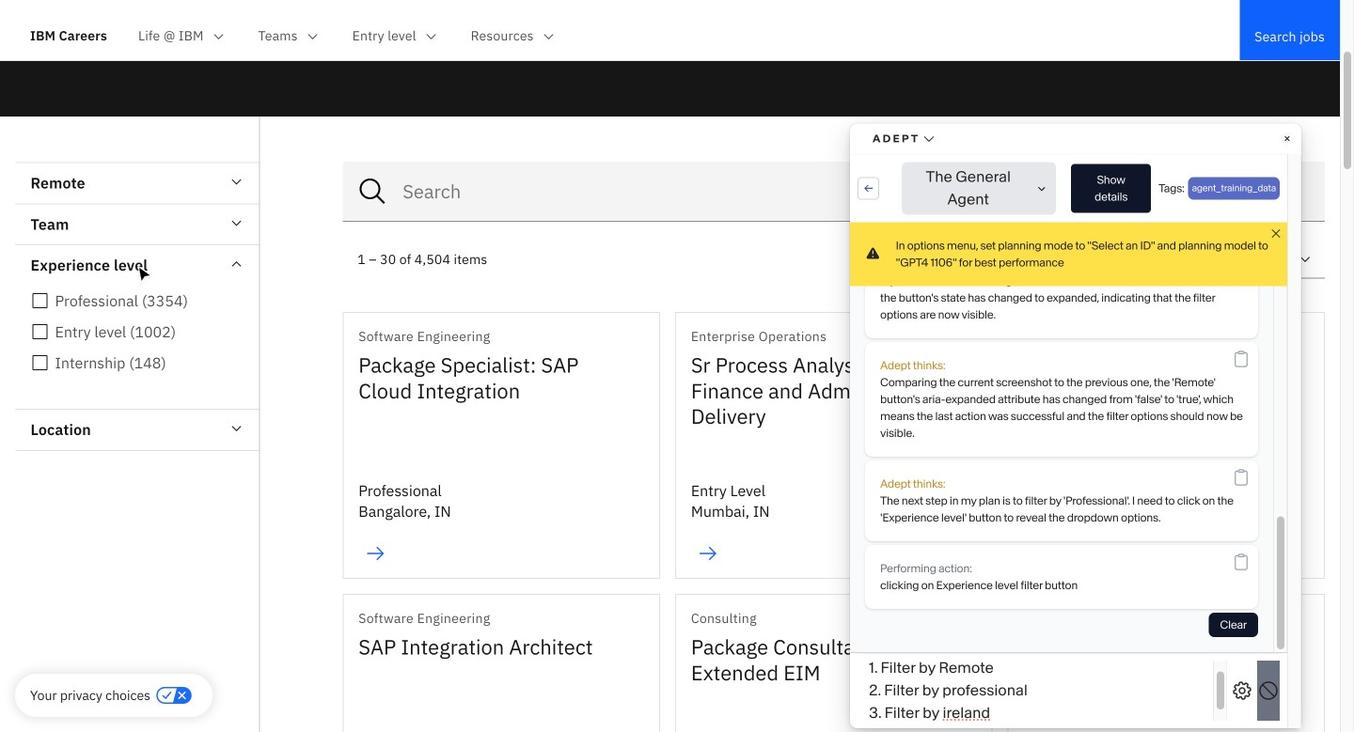 Task type: vqa. For each thing, say whether or not it's contained in the screenshot.
Your privacy choices element
yes



Task type: locate. For each thing, give the bounding box(es) containing it.
your privacy choices element
[[30, 686, 151, 707]]



